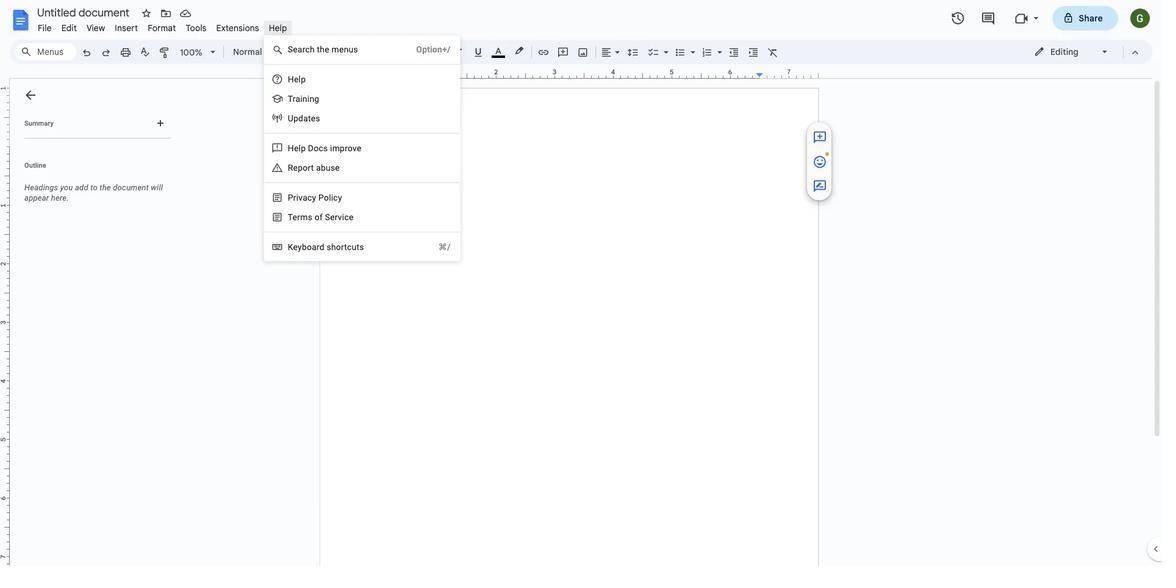 Task type: describe. For each thing, give the bounding box(es) containing it.
edit
[[61, 23, 77, 33]]

insert menu item
[[110, 21, 143, 35]]

normal text
[[233, 46, 280, 57]]

option+slash element
[[402, 43, 451, 56]]

help menu item
[[264, 21, 292, 35]]

suggest edits image
[[813, 179, 827, 194]]

enus
[[339, 44, 358, 54]]

here.
[[51, 193, 69, 203]]

Zoom field
[[175, 43, 221, 62]]

extensions menu item
[[211, 21, 264, 35]]

imp
[[330, 143, 345, 153]]

summary
[[24, 119, 54, 127]]

document
[[113, 183, 149, 192]]

will
[[151, 183, 163, 192]]

t
[[288, 94, 293, 104]]

option+/
[[416, 44, 451, 54]]

text color image
[[492, 43, 505, 58]]

help h element
[[288, 74, 309, 84]]

u pdates
[[288, 113, 320, 123]]

eyboard
[[293, 242, 325, 252]]

Zoom text field
[[177, 44, 206, 61]]

t raining
[[288, 94, 319, 104]]

k eyboard shortcuts
[[288, 242, 364, 252]]

ove
[[348, 143, 362, 153]]

share button
[[1053, 6, 1118, 31]]

u
[[288, 113, 294, 123]]

you
[[60, 183, 73, 192]]

report abuse a element
[[288, 163, 344, 173]]

p
[[288, 193, 293, 203]]

add emoji reaction image
[[813, 155, 827, 169]]

mode and view toolbar
[[1025, 40, 1145, 64]]

highlight color image
[[513, 43, 526, 58]]

view menu item
[[82, 21, 110, 35]]

edit menu item
[[57, 21, 82, 35]]

file menu item
[[33, 21, 57, 35]]

keyboard shortcuts k element
[[288, 242, 368, 252]]

text
[[264, 46, 280, 57]]

k
[[288, 242, 293, 252]]

p rivacy policy
[[288, 193, 342, 203]]

normal
[[233, 46, 262, 57]]

outline heading
[[10, 160, 176, 178]]

m
[[332, 44, 339, 54]]

headings you add to the document will appear here.
[[24, 183, 163, 203]]

top margin image
[[0, 88, 9, 150]]

view
[[87, 23, 105, 33]]

to
[[90, 183, 98, 192]]

application containing share
[[0, 0, 1162, 566]]

training t element
[[288, 94, 323, 104]]

shortcuts
[[327, 242, 364, 252]]

elp
[[294, 74, 306, 84]]

of
[[315, 212, 323, 222]]

docs
[[308, 143, 328, 153]]

⌘slash element
[[424, 241, 451, 253]]

tools menu item
[[181, 21, 211, 35]]

add
[[75, 183, 88, 192]]

help for help docs imp r ove
[[288, 143, 306, 153]]

report
[[288, 163, 314, 173]]



Task type: locate. For each thing, give the bounding box(es) containing it.
a
[[316, 163, 321, 173]]

add comment image
[[813, 130, 827, 145]]

help up report
[[288, 143, 306, 153]]

summary heading
[[24, 118, 54, 128]]

the
[[317, 44, 329, 54], [100, 183, 111, 192]]

menu
[[248, 0, 461, 261]]

search
[[288, 44, 315, 54]]

editing
[[1051, 46, 1079, 57]]

right margin image
[[757, 69, 818, 78]]

updates u element
[[288, 113, 324, 123]]

menu bar containing file
[[33, 16, 292, 36]]

tools
[[186, 23, 207, 33]]

menu bar
[[33, 16, 292, 36]]

policy
[[319, 193, 342, 203]]

the left m
[[317, 44, 329, 54]]

0 horizontal spatial the
[[100, 183, 111, 192]]

0 horizontal spatial help
[[269, 23, 287, 33]]

extensions
[[216, 23, 259, 33]]

privacy policy p element
[[288, 193, 346, 203]]

share
[[1079, 13, 1103, 23]]

main toolbar
[[76, 0, 818, 346]]

headings
[[24, 183, 58, 192]]

help docs imp r ove
[[288, 143, 362, 153]]

Rename text field
[[33, 5, 137, 20]]

menu bar banner
[[0, 0, 1162, 566]]

Star checkbox
[[138, 5, 155, 22]]

0 vertical spatial help
[[269, 23, 287, 33]]

h elp
[[288, 74, 306, 84]]

file
[[38, 23, 52, 33]]

line & paragraph spacing image
[[626, 43, 640, 60]]

menu bar inside menu bar banner
[[33, 16, 292, 36]]

search the menus m element
[[288, 44, 362, 54]]

application
[[0, 0, 1162, 566]]

format
[[148, 23, 176, 33]]

search the m enus
[[288, 44, 358, 54]]

the right to
[[100, 183, 111, 192]]

service
[[325, 212, 354, 222]]

Menus field
[[15, 43, 76, 60]]

term s of service
[[288, 212, 354, 222]]

menu containing search the
[[248, 0, 461, 261]]

⌘/
[[439, 242, 451, 252]]

1 vertical spatial the
[[100, 183, 111, 192]]

1 horizontal spatial the
[[317, 44, 329, 54]]

appear
[[24, 193, 49, 203]]

help docs improve r element
[[288, 143, 365, 153]]

insert image image
[[576, 43, 590, 60]]

h
[[288, 74, 294, 84]]

1 vertical spatial help
[[288, 143, 306, 153]]

1 horizontal spatial help
[[288, 143, 306, 153]]

s
[[308, 212, 312, 222]]

help inside menu item
[[269, 23, 287, 33]]

insert
[[115, 23, 138, 33]]

help up text
[[269, 23, 287, 33]]

outline
[[24, 161, 46, 169]]

term
[[288, 212, 308, 222]]

rivacy
[[293, 193, 316, 203]]

0 vertical spatial the
[[317, 44, 329, 54]]

the inside headings you add to the document will appear here.
[[100, 183, 111, 192]]

report a buse
[[288, 163, 340, 173]]

styles list. normal text selected. option
[[233, 43, 282, 60]]

help for help
[[269, 23, 287, 33]]

raining
[[293, 94, 319, 104]]

help
[[269, 23, 287, 33], [288, 143, 306, 153]]

terms of service s element
[[288, 212, 357, 222]]

format menu item
[[143, 21, 181, 35]]

r
[[345, 143, 348, 153]]

buse
[[321, 163, 340, 173]]

pdates
[[294, 113, 320, 123]]

editing button
[[1026, 43, 1118, 61]]

document outline element
[[10, 79, 176, 566]]



Task type: vqa. For each thing, say whether or not it's contained in the screenshot.
Simple Light radio Simple
no



